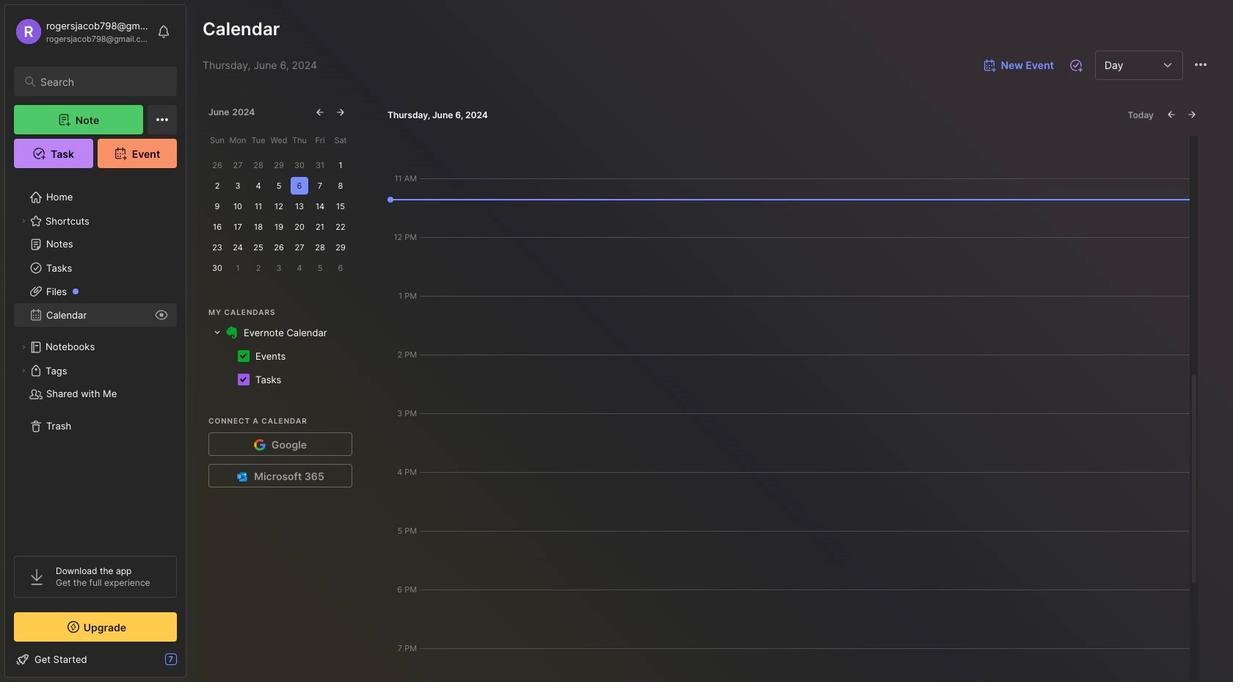 Task type: describe. For each thing, give the bounding box(es) containing it.
2 row from the top
[[209, 344, 350, 368]]

expand notebooks image
[[19, 343, 28, 352]]

new task image
[[1069, 58, 1084, 72]]

cell for select307 option
[[256, 349, 292, 364]]

none search field inside main element
[[40, 73, 164, 90]]

0 vertical spatial cell
[[244, 325, 330, 340]]

June field
[[209, 106, 232, 118]]



Task type: vqa. For each thing, say whether or not it's contained in the screenshot.
the Shared with Me link
no



Task type: locate. For each thing, give the bounding box(es) containing it.
cell right "select308" option
[[256, 372, 287, 387]]

1 vertical spatial cell
[[256, 349, 292, 364]]

2024 field
[[232, 106, 258, 118]]

tree
[[5, 177, 186, 543]]

more actions image
[[1193, 56, 1210, 73]]

2 vertical spatial cell
[[256, 372, 287, 387]]

click to collapse image
[[185, 655, 196, 673]]

None text field
[[1105, 59, 1158, 71]]

cell up select307 option
[[244, 325, 330, 340]]

row down select307 option
[[209, 368, 350, 391]]

grid
[[209, 321, 350, 391]]

tree inside main element
[[5, 177, 186, 543]]

main element
[[0, 0, 191, 682]]

Select307 checkbox
[[238, 350, 250, 362]]

arrow image
[[213, 328, 222, 337]]

Help and Learning task checklist field
[[5, 648, 186, 671]]

None search field
[[40, 73, 164, 90]]

cell right select307 option
[[256, 349, 292, 364]]

row up "select308" option
[[209, 344, 350, 368]]

Select308 checkbox
[[238, 374, 250, 386]]

Account field
[[14, 17, 150, 46]]

row
[[209, 321, 350, 344], [209, 344, 350, 368], [209, 368, 350, 391]]

expand tags image
[[19, 367, 28, 375]]

3 row from the top
[[209, 368, 350, 391]]

More actions field
[[1187, 50, 1216, 80]]

1 row from the top
[[209, 321, 350, 344]]

cell
[[244, 325, 330, 340], [256, 349, 292, 364], [256, 372, 287, 387]]

row up select307 option
[[209, 321, 350, 344]]

cell for "select308" option
[[256, 372, 287, 387]]

None field
[[1096, 50, 1184, 80]]

Search text field
[[40, 75, 164, 89]]



